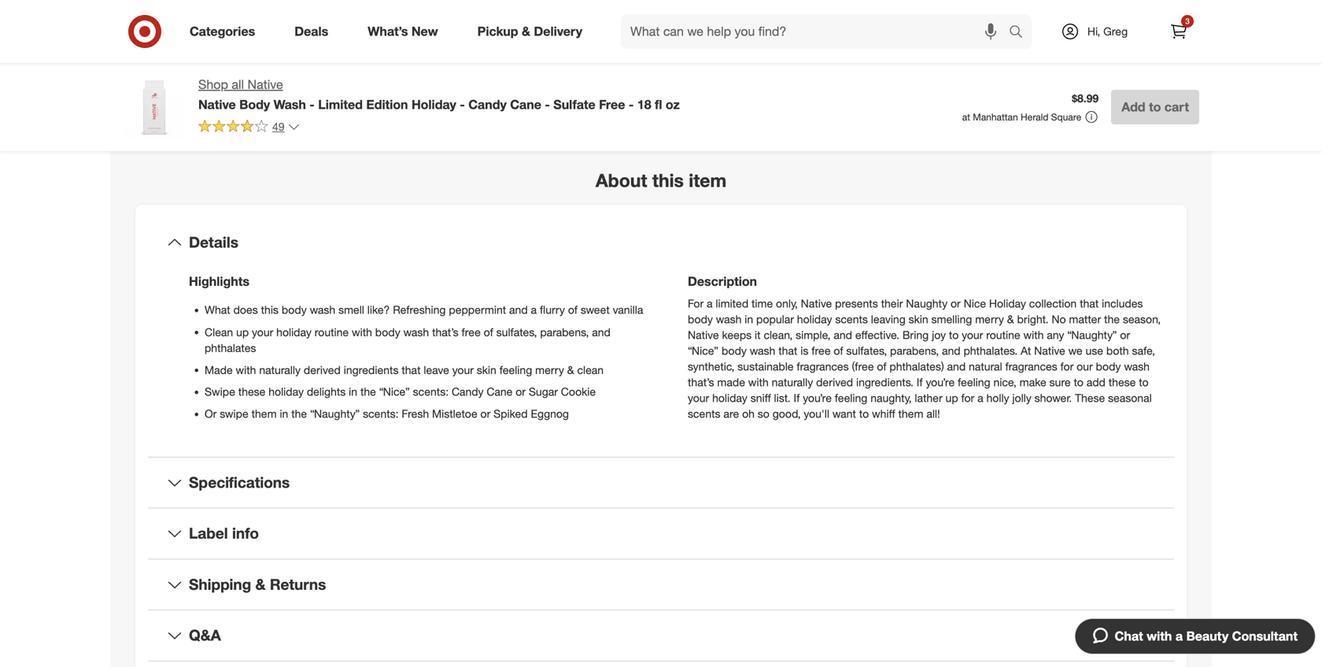 Task type: locate. For each thing, give the bounding box(es) containing it.
0 vertical spatial candy
[[469, 97, 507, 112]]

wash
[[310, 303, 336, 317], [716, 312, 742, 326], [404, 325, 429, 339], [750, 344, 776, 358], [1125, 360, 1150, 374]]

them
[[899, 407, 924, 421], [252, 407, 277, 421]]

- left sulfate
[[545, 97, 550, 112]]

0 vertical spatial you're
[[926, 375, 955, 389]]

that's down synthetic, on the right
[[688, 375, 715, 389]]

skin inside description for a limited time only, native presents their naughty or nice holiday collection that includes body wash in popular holiday scents leaving skin smelling merry & bright. no matter the season, native keeps it clean, simple, and effective. bring joy to your routine with any "naughty" or "nice" body wash that is free of sulfates, parabens, and phthalates. at native we use both safe, synthetic, sustainable fragrances (free of phthalates) and natural fragrances for our body wash that's made with naturally derived ingredients. if you're feeling nice, make sure to add these to your holiday sniff list. if you're feeling naughty, lather up for a holly jolly shower. these seasonal scents are oh so good, you'll want to whiff them all!
[[909, 312, 929, 326]]

holiday up bright.
[[990, 297, 1027, 311]]

- left the "18"
[[629, 97, 634, 112]]

to right joy
[[950, 328, 959, 342]]

add to cart button
[[1112, 90, 1200, 124]]

-
[[310, 97, 315, 112], [460, 97, 465, 112], [545, 97, 550, 112], [629, 97, 634, 112]]

1 vertical spatial free
[[812, 344, 831, 358]]

0 horizontal spatial free
[[462, 325, 481, 339]]

smelling
[[932, 312, 973, 326]]

you're up lather
[[926, 375, 955, 389]]

refreshing
[[393, 303, 446, 317]]

0 horizontal spatial "naughty"
[[310, 407, 360, 421]]

your
[[252, 325, 273, 339], [962, 328, 984, 342], [453, 363, 474, 377], [688, 391, 710, 405]]

0 horizontal spatial for
[[962, 391, 975, 405]]

free
[[462, 325, 481, 339], [812, 344, 831, 358]]

your right leave
[[453, 363, 474, 377]]

to up seasonal
[[1140, 375, 1149, 389]]

merry
[[976, 312, 1005, 326], [536, 363, 565, 377]]

shop all native native body wash - limited edition holiday - candy cane - sulfate free - 18 fl oz
[[198, 77, 680, 112]]

1 them from the left
[[899, 407, 924, 421]]

the down includes
[[1105, 312, 1121, 326]]

0 horizontal spatial fragrances
[[797, 360, 849, 374]]

if
[[917, 375, 923, 389], [794, 391, 800, 405]]

chat with a beauty consultant button
[[1075, 618, 1317, 654]]

pickup & delivery link
[[464, 14, 602, 49]]

this
[[653, 170, 684, 192], [261, 303, 279, 317]]

the down ingredients on the bottom left of the page
[[361, 385, 376, 399]]

fragrances
[[797, 360, 849, 374], [1006, 360, 1058, 374]]

to inside button
[[1150, 99, 1162, 115]]

1 horizontal spatial holiday
[[990, 297, 1027, 311]]

up up phthalates
[[236, 325, 249, 339]]

phthalates
[[205, 341, 256, 355]]

shipping
[[189, 575, 251, 593]]

simple,
[[796, 328, 831, 342]]

feeling down natural
[[958, 375, 991, 389]]

leave
[[424, 363, 450, 377]]

1 vertical spatial if
[[794, 391, 800, 405]]

1 vertical spatial that's
[[688, 375, 715, 389]]

native body wash - limited edition holiday - candy cane - sulfate free - 18 fl oz, 5 of 7 image
[[123, 0, 376, 84]]

and right simple,
[[834, 328, 853, 342]]

1 horizontal spatial up
[[946, 391, 959, 405]]

0 vertical spatial "naughty"
[[1068, 328, 1118, 342]]

in inside description for a limited time only, native presents their naughty or nice holiday collection that includes body wash in popular holiday scents leaving skin smelling merry & bright. no matter the season, native keeps it clean, simple, and effective. bring joy to your routine with any "naughty" or "nice" body wash that is free of sulfates, parabens, and phthalates. at native we use both safe, synthetic, sustainable fragrances (free of phthalates) and natural fragrances for our body wash that's made with naturally derived ingredients. if you're feeling nice, make sure to add these to your holiday sniff list. if you're feeling naughty, lather up for a holly jolly shower. these seasonal scents are oh so good, you'll want to whiff them all!
[[745, 312, 754, 326]]

0 horizontal spatial up
[[236, 325, 249, 339]]

0 horizontal spatial that
[[402, 363, 421, 377]]

& left bright.
[[1008, 312, 1015, 326]]

swipe
[[220, 407, 249, 421]]

1 horizontal spatial derived
[[817, 375, 854, 389]]

1 horizontal spatial for
[[1061, 360, 1074, 374]]

cane
[[510, 97, 542, 112], [487, 385, 513, 399]]

1 horizontal spatial parabens,
[[891, 344, 940, 358]]

(free
[[852, 360, 875, 374]]

1 horizontal spatial "naughty"
[[1068, 328, 1118, 342]]

label
[[189, 524, 228, 542]]

1 vertical spatial skin
[[477, 363, 497, 377]]

our
[[1077, 360, 1094, 374]]

show
[[328, 107, 360, 122]]

your up 'phthalates.' in the bottom right of the page
[[962, 328, 984, 342]]

the down delights
[[292, 407, 307, 421]]

made with naturally derived ingredients that leave your skin feeling merry & clean
[[205, 363, 604, 377]]

& inside dropdown button
[[256, 575, 266, 593]]

1 vertical spatial in
[[349, 385, 358, 399]]

- right 'images'
[[460, 97, 465, 112]]

the
[[1105, 312, 1121, 326], [361, 385, 376, 399], [292, 407, 307, 421]]

2 them from the left
[[252, 407, 277, 421]]

of
[[568, 303, 578, 317], [484, 325, 494, 339], [834, 344, 844, 358], [878, 360, 887, 374]]

and down sweet
[[592, 325, 611, 339]]

pickup
[[478, 24, 519, 39]]

chat
[[1115, 628, 1144, 644]]

0 horizontal spatial them
[[252, 407, 277, 421]]

in right delights
[[349, 385, 358, 399]]

0 horizontal spatial "nice"
[[379, 385, 410, 399]]

search
[[1002, 25, 1040, 41]]

0 vertical spatial that
[[1080, 297, 1100, 311]]

1 horizontal spatial naturally
[[772, 375, 814, 389]]

1 horizontal spatial skin
[[909, 312, 929, 326]]

0 vertical spatial the
[[1105, 312, 1121, 326]]

what does this body wash smell like? refreshing peppermint and a flurry of sweet vanilla
[[205, 303, 644, 317]]

up right lather
[[946, 391, 959, 405]]

native up body
[[248, 77, 283, 92]]

1 vertical spatial this
[[261, 303, 279, 317]]

1 horizontal spatial in
[[349, 385, 358, 399]]

3
[[1186, 16, 1191, 26]]

list.
[[775, 391, 791, 405]]

0 horizontal spatial skin
[[477, 363, 497, 377]]

2 horizontal spatial that
[[1080, 297, 1100, 311]]

in up keeps on the right of the page
[[745, 312, 754, 326]]

matter
[[1070, 312, 1102, 326]]

1 vertical spatial scents
[[688, 407, 721, 421]]

1 horizontal spatial this
[[653, 170, 684, 192]]

"naughty" down delights
[[310, 407, 360, 421]]

derived up delights
[[304, 363, 341, 377]]

1 fragrances from the left
[[797, 360, 849, 374]]

add
[[1122, 99, 1146, 115]]

0 vertical spatial if
[[917, 375, 923, 389]]

3 - from the left
[[545, 97, 550, 112]]

0 horizontal spatial parabens,
[[540, 325, 589, 339]]

to right add
[[1150, 99, 1162, 115]]

1 vertical spatial scents:
[[363, 407, 399, 421]]

routine inside clean up your holiday routine with body wash that's free of sulfates, parabens, and phthalates
[[315, 325, 349, 339]]

1 vertical spatial the
[[361, 385, 376, 399]]

0 horizontal spatial in
[[280, 407, 288, 421]]

1 horizontal spatial scents:
[[413, 385, 449, 399]]

candy inside shop all native native body wash - limited edition holiday - candy cane - sulfate free - 18 fl oz
[[469, 97, 507, 112]]

native
[[248, 77, 283, 92], [198, 97, 236, 112], [801, 297, 833, 311], [688, 328, 719, 342], [1035, 344, 1066, 358]]

scents down presents
[[836, 312, 869, 326]]

free down peppermint in the left top of the page
[[462, 325, 481, 339]]

0 horizontal spatial scents
[[688, 407, 721, 421]]

"nice" up 'or swipe them in the "naughty" scents: fresh mistletoe or spiked eggnog'
[[379, 385, 410, 399]]

derived inside description for a limited time only, native presents their naughty or nice holiday collection that includes body wash in popular holiday scents leaving skin smelling merry & bright. no matter the season, native keeps it clean, simple, and effective. bring joy to your routine with any "naughty" or "nice" body wash that is free of sulfates, parabens, and phthalates. at native we use both safe, synthetic, sustainable fragrances (free of phthalates) and natural fragrances for our body wash that's made with naturally derived ingredients. if you're feeling nice, make sure to add these to your holiday sniff list. if you're feeling naughty, lather up for a holly jolly shower. these seasonal scents are oh so good, you'll want to whiff them all!
[[817, 375, 854, 389]]

we
[[1069, 344, 1083, 358]]

&
[[522, 24, 531, 39], [1008, 312, 1015, 326], [568, 363, 575, 377], [256, 575, 266, 593]]

feeling up sugar
[[500, 363, 533, 377]]

1 vertical spatial cane
[[487, 385, 513, 399]]

scents left are at the bottom of page
[[688, 407, 721, 421]]

popular
[[757, 312, 794, 326]]

0 vertical spatial that's
[[432, 325, 459, 339]]

2 horizontal spatial in
[[745, 312, 754, 326]]

it
[[755, 328, 761, 342]]

& inside description for a limited time only, native presents their naughty or nice holiday collection that includes body wash in popular holiday scents leaving skin smelling merry & bright. no matter the season, native keeps it clean, simple, and effective. bring joy to your routine with any "naughty" or "nice" body wash that is free of sulfates, parabens, and phthalates. at native we use both safe, synthetic, sustainable fragrances (free of phthalates) and natural fragrances for our body wash that's made with naturally derived ingredients. if you're feeling nice, make sure to add these to your holiday sniff list. if you're feeling naughty, lather up for a holly jolly shower. these seasonal scents are oh so good, you'll want to whiff them all!
[[1008, 312, 1015, 326]]

them left all! at the right of the page
[[899, 407, 924, 421]]

& left returns
[[256, 575, 266, 593]]

details button
[[148, 217, 1175, 268]]

up inside description for a limited time only, native presents their naughty or nice holiday collection that includes body wash in popular holiday scents leaving skin smelling merry & bright. no matter the season, native keeps it clean, simple, and effective. bring joy to your routine with any "naughty" or "nice" body wash that is free of sulfates, parabens, and phthalates. at native we use both safe, synthetic, sustainable fragrances (free of phthalates) and natural fragrances for our body wash that's made with naturally derived ingredients. if you're feeling nice, make sure to add these to your holiday sniff list. if you're feeling naughty, lather up for a holly jolly shower. these seasonal scents are oh so good, you'll want to whiff them all!
[[946, 391, 959, 405]]

cane up spiked
[[487, 385, 513, 399]]

1 horizontal spatial free
[[812, 344, 831, 358]]

merry up sugar
[[536, 363, 565, 377]]

0 vertical spatial up
[[236, 325, 249, 339]]

you're up you'll
[[803, 391, 832, 405]]

beauty
[[1187, 628, 1229, 644]]

cane left sulfate
[[510, 97, 542, 112]]

clean,
[[764, 328, 793, 342]]

0 horizontal spatial that's
[[432, 325, 459, 339]]

merry down the nice
[[976, 312, 1005, 326]]

any
[[1048, 328, 1065, 342]]

if down the phthalates)
[[917, 375, 923, 389]]

& right pickup
[[522, 24, 531, 39]]

these
[[1076, 391, 1106, 405]]

highlights
[[189, 274, 250, 289]]

up inside clean up your holiday routine with body wash that's free of sulfates, parabens, and phthalates
[[236, 325, 249, 339]]

0 vertical spatial skin
[[909, 312, 929, 326]]

0 horizontal spatial you're
[[803, 391, 832, 405]]

1 horizontal spatial merry
[[976, 312, 1005, 326]]

1 vertical spatial "naughty"
[[310, 407, 360, 421]]

free right is
[[812, 344, 831, 358]]

fragrances up make
[[1006, 360, 1058, 374]]

with down bright.
[[1024, 328, 1045, 342]]

wash inside clean up your holiday routine with body wash that's free of sulfates, parabens, and phthalates
[[404, 325, 429, 339]]

0 horizontal spatial the
[[292, 407, 307, 421]]

of right is
[[834, 344, 844, 358]]

holiday
[[798, 312, 833, 326], [277, 325, 312, 339], [269, 385, 304, 399], [713, 391, 748, 405]]

your down does on the left of page
[[252, 325, 273, 339]]

1 horizontal spatial scents
[[836, 312, 869, 326]]

info
[[232, 524, 259, 542]]

0 vertical spatial "nice"
[[688, 344, 719, 358]]

0 horizontal spatial holiday
[[412, 97, 457, 112]]

0 vertical spatial for
[[1061, 360, 1074, 374]]

bright.
[[1018, 312, 1049, 326]]

2 vertical spatial that
[[402, 363, 421, 377]]

49 link
[[198, 119, 300, 137]]

0 horizontal spatial merry
[[536, 363, 565, 377]]

sulfates, up (free
[[847, 344, 888, 358]]

that left is
[[779, 344, 798, 358]]

leaving
[[872, 312, 906, 326]]

or left sugar
[[516, 385, 526, 399]]

only,
[[777, 297, 798, 311]]

chat with a beauty consultant
[[1115, 628, 1299, 644]]

and down joy
[[943, 344, 961, 358]]

1 horizontal spatial them
[[899, 407, 924, 421]]

a left flurry
[[531, 303, 537, 317]]

that up matter
[[1080, 297, 1100, 311]]

0 vertical spatial sulfates,
[[497, 325, 537, 339]]

native down for
[[688, 328, 719, 342]]

0 vertical spatial holiday
[[412, 97, 457, 112]]

1 horizontal spatial routine
[[987, 328, 1021, 342]]

candy up mistletoe at the left bottom
[[452, 385, 484, 399]]

1 vertical spatial up
[[946, 391, 959, 405]]

1 horizontal spatial fragrances
[[1006, 360, 1058, 374]]

image gallery element
[[123, 0, 643, 132]]

1 horizontal spatial that's
[[688, 375, 715, 389]]

feeling up want
[[835, 391, 868, 405]]

of down peppermint in the left top of the page
[[484, 325, 494, 339]]

them inside description for a limited time only, native presents their naughty or nice holiday collection that includes body wash in popular holiday scents leaving skin smelling merry & bright. no matter the season, native keeps it clean, simple, and effective. bring joy to your routine with any "naughty" or "nice" body wash that is free of sulfates, parabens, and phthalates. at native we use both safe, synthetic, sustainable fragrances (free of phthalates) and natural fragrances for our body wash that's made with naturally derived ingredients. if you're feeling nice, make sure to add these to your holiday sniff list. if you're feeling naughty, lather up for a holly jolly shower. these seasonal scents are oh so good, you'll want to whiff them all!
[[899, 407, 924, 421]]

derived down (free
[[817, 375, 854, 389]]

holiday
[[412, 97, 457, 112], [990, 297, 1027, 311]]

pickup & delivery
[[478, 24, 583, 39]]

delights
[[307, 385, 346, 399]]

this right does on the left of page
[[261, 303, 279, 317]]

naughty
[[907, 297, 948, 311]]

fragrances down is
[[797, 360, 849, 374]]

wash
[[274, 97, 306, 112]]

them right swipe
[[252, 407, 277, 421]]

you'll
[[804, 407, 830, 421]]

naturally up list.
[[772, 375, 814, 389]]

advertisement region
[[680, 42, 1200, 102]]

0 vertical spatial merry
[[976, 312, 1005, 326]]

holiday right edition
[[412, 97, 457, 112]]

candy down native body wash - limited edition holiday - candy cane - sulfate free - 18 fl oz, 6 of 7 image
[[469, 97, 507, 112]]

0 vertical spatial cane
[[510, 97, 542, 112]]

0 horizontal spatial if
[[794, 391, 800, 405]]

scents
[[836, 312, 869, 326], [688, 407, 721, 421]]

limited
[[318, 97, 363, 112]]

wash up sustainable
[[750, 344, 776, 358]]

free inside clean up your holiday routine with body wash that's free of sulfates, parabens, and phthalates
[[462, 325, 481, 339]]

scents: down swipe these holiday delights in the "nice" scents: candy cane or sugar cookie
[[363, 407, 399, 421]]

consultant
[[1233, 628, 1299, 644]]

you're
[[926, 375, 955, 389], [803, 391, 832, 405]]

description
[[688, 274, 758, 289]]

deals
[[295, 24, 329, 39]]

1 horizontal spatial you're
[[926, 375, 955, 389]]

1 horizontal spatial that
[[779, 344, 798, 358]]

0 horizontal spatial routine
[[315, 325, 349, 339]]

skin
[[909, 312, 929, 326], [477, 363, 497, 377]]

a right for
[[707, 297, 713, 311]]

2 vertical spatial in
[[280, 407, 288, 421]]

a left holly at bottom
[[978, 391, 984, 405]]

2 horizontal spatial the
[[1105, 312, 1121, 326]]

4 - from the left
[[629, 97, 634, 112]]

or
[[205, 407, 217, 421]]

0 vertical spatial scents:
[[413, 385, 449, 399]]

1 vertical spatial parabens,
[[891, 344, 940, 358]]

0 vertical spatial free
[[462, 325, 481, 339]]

that's down what does this body wash smell like? refreshing peppermint and a flurry of sweet vanilla
[[432, 325, 459, 339]]

swipe these holiday delights in the "nice" scents: candy cane or sugar cookie
[[205, 385, 596, 399]]

naughty,
[[871, 391, 912, 405]]

safe,
[[1133, 344, 1156, 358]]

"nice"
[[688, 344, 719, 358], [379, 385, 410, 399]]

0 vertical spatial parabens,
[[540, 325, 589, 339]]

and inside clean up your holiday routine with body wash that's free of sulfates, parabens, and phthalates
[[592, 325, 611, 339]]

ingredients
[[344, 363, 399, 377]]

0 horizontal spatial sulfates,
[[497, 325, 537, 339]]

0 vertical spatial in
[[745, 312, 754, 326]]

naturally
[[259, 363, 301, 377], [772, 375, 814, 389]]

or
[[951, 297, 961, 311], [1121, 328, 1131, 342], [516, 385, 526, 399], [481, 407, 491, 421]]

with inside clean up your holiday routine with body wash that's free of sulfates, parabens, and phthalates
[[352, 325, 372, 339]]

this left item
[[653, 170, 684, 192]]

routine up 'phthalates.' in the bottom right of the page
[[987, 328, 1021, 342]]

joy
[[932, 328, 947, 342]]

body down keeps on the right of the page
[[722, 344, 747, 358]]

1 vertical spatial sulfates,
[[847, 344, 888, 358]]

0 vertical spatial scents
[[836, 312, 869, 326]]

1 vertical spatial you're
[[803, 391, 832, 405]]

these up swipe
[[238, 385, 266, 399]]

for left holly at bottom
[[962, 391, 975, 405]]

1 vertical spatial that
[[779, 344, 798, 358]]

these
[[1109, 375, 1137, 389], [238, 385, 266, 399]]

0 horizontal spatial derived
[[304, 363, 341, 377]]

0 vertical spatial this
[[653, 170, 684, 192]]

what
[[205, 303, 230, 317]]

deals link
[[281, 14, 348, 49]]

a left beauty
[[1176, 628, 1184, 644]]

that up swipe these holiday delights in the "nice" scents: candy cane or sugar cookie
[[402, 363, 421, 377]]

1 vertical spatial holiday
[[990, 297, 1027, 311]]

parabens, down flurry
[[540, 325, 589, 339]]

1 horizontal spatial these
[[1109, 375, 1137, 389]]

to left whiff
[[860, 407, 869, 421]]

parabens, down bring
[[891, 344, 940, 358]]

sulfates, down peppermint in the left top of the page
[[497, 325, 537, 339]]

specifications button
[[148, 457, 1175, 508]]

& left clean
[[568, 363, 575, 377]]

- right wash
[[310, 97, 315, 112]]

parabens, inside clean up your holiday routine with body wash that's free of sulfates, parabens, and phthalates
[[540, 325, 589, 339]]

with down smell
[[352, 325, 372, 339]]

0 horizontal spatial feeling
[[500, 363, 533, 377]]

or up the both
[[1121, 328, 1131, 342]]

routine inside description for a limited time only, native presents their naughty or nice holiday collection that includes body wash in popular holiday scents leaving skin smelling merry & bright. no matter the season, native keeps it clean, simple, and effective. bring joy to your routine with any "naughty" or "nice" body wash that is free of sulfates, parabens, and phthalates. at native we use both safe, synthetic, sustainable fragrances (free of phthalates) and natural fragrances for our body wash that's made with naturally derived ingredients. if you're feeling nice, make sure to add these to your holiday sniff list. if you're feeling naughty, lather up for a holly jolly shower. these seasonal scents are oh so good, you'll want to whiff them all!
[[987, 328, 1021, 342]]

in right swipe
[[280, 407, 288, 421]]

shipping & returns button
[[148, 559, 1175, 610]]

if right list.
[[794, 391, 800, 405]]

1 horizontal spatial "nice"
[[688, 344, 719, 358]]

routine down smell
[[315, 325, 349, 339]]



Task type: describe. For each thing, give the bounding box(es) containing it.
1 - from the left
[[310, 97, 315, 112]]

sulfates, inside description for a limited time only, native presents their naughty or nice holiday collection that includes body wash in popular holiday scents leaving skin smelling merry & bright. no matter the season, native keeps it clean, simple, and effective. bring joy to your routine with any "naughty" or "nice" body wash that is free of sulfates, parabens, and phthalates. at native we use both safe, synthetic, sustainable fragrances (free of phthalates) and natural fragrances for our body wash that's made with naturally derived ingredients. if you're feeling nice, make sure to add these to your holiday sniff list. if you're feeling naughty, lather up for a holly jolly shower. these seasonal scents are oh so good, you'll want to whiff them all!
[[847, 344, 888, 358]]

or up 'smelling'
[[951, 297, 961, 311]]

sweet
[[581, 303, 610, 317]]

2 - from the left
[[460, 97, 465, 112]]

flurry
[[540, 303, 565, 317]]

that's inside description for a limited time only, native presents their naughty or nice holiday collection that includes body wash in popular holiday scents leaving skin smelling merry & bright. no matter the season, native keeps it clean, simple, and effective. bring joy to your routine with any "naughty" or "nice" body wash that is free of sulfates, parabens, and phthalates. at native we use both safe, synthetic, sustainable fragrances (free of phthalates) and natural fragrances for our body wash that's made with naturally derived ingredients. if you're feeling nice, make sure to add these to your holiday sniff list. if you're feeling naughty, lather up for a holly jolly shower. these seasonal scents are oh so good, you'll want to whiff them all!
[[688, 375, 715, 389]]

categories link
[[176, 14, 275, 49]]

body down for
[[688, 312, 713, 326]]

sugar
[[529, 385, 558, 399]]

of inside clean up your holiday routine with body wash that's free of sulfates, parabens, and phthalates
[[484, 325, 494, 339]]

ingredients.
[[857, 375, 914, 389]]

1 vertical spatial candy
[[452, 385, 484, 399]]

native down shop
[[198, 97, 236, 112]]

peppermint
[[449, 303, 506, 317]]

limited
[[716, 297, 749, 311]]

3 link
[[1162, 14, 1197, 49]]

show more images button
[[318, 97, 447, 132]]

1 horizontal spatial if
[[917, 375, 923, 389]]

at manhattan herald square
[[963, 111, 1082, 123]]

made
[[718, 375, 746, 389]]

what's
[[368, 24, 408, 39]]

sustainable
[[738, 360, 794, 374]]

1 vertical spatial merry
[[536, 363, 565, 377]]

at
[[1021, 344, 1032, 358]]

keeps
[[723, 328, 752, 342]]

wash down limited
[[716, 312, 742, 326]]

bring
[[903, 328, 929, 342]]

holiday inside shop all native native body wash - limited edition holiday - candy cane - sulfate free - 18 fl oz
[[412, 97, 457, 112]]

good,
[[773, 407, 801, 421]]

wash left smell
[[310, 303, 336, 317]]

1 horizontal spatial the
[[361, 385, 376, 399]]

cookie
[[561, 385, 596, 399]]

0 horizontal spatial this
[[261, 303, 279, 317]]

returns
[[270, 575, 326, 593]]

0 horizontal spatial these
[[238, 385, 266, 399]]

label info button
[[148, 508, 1175, 559]]

all!
[[927, 407, 941, 421]]

that's inside clean up your holiday routine with body wash that's free of sulfates, parabens, and phthalates
[[432, 325, 459, 339]]

details
[[189, 233, 239, 251]]

does
[[234, 303, 258, 317]]

at
[[963, 111, 971, 123]]

made
[[205, 363, 233, 377]]

0 horizontal spatial naturally
[[259, 363, 301, 377]]

holiday inside clean up your holiday routine with body wash that's free of sulfates, parabens, and phthalates
[[277, 325, 312, 339]]

body
[[239, 97, 270, 112]]

about this item
[[596, 170, 727, 192]]

clean
[[205, 325, 233, 339]]

what's new link
[[355, 14, 458, 49]]

your inside clean up your holiday routine with body wash that's free of sulfates, parabens, and phthalates
[[252, 325, 273, 339]]

fresh
[[402, 407, 429, 421]]

1 vertical spatial "nice"
[[379, 385, 410, 399]]

square
[[1052, 111, 1082, 123]]

includes
[[1103, 297, 1144, 311]]

search button
[[1002, 14, 1040, 52]]

wash down 'safe,' at bottom
[[1125, 360, 1150, 374]]

categories
[[190, 24, 255, 39]]

natural
[[969, 360, 1003, 374]]

"nice" inside description for a limited time only, native presents their naughty or nice holiday collection that includes body wash in popular holiday scents leaving skin smelling merry & bright. no matter the season, native keeps it clean, simple, and effective. bring joy to your routine with any "naughty" or "nice" body wash that is free of sulfates, parabens, and phthalates. at native we use both safe, synthetic, sustainable fragrances (free of phthalates) and natural fragrances for our body wash that's made with naturally derived ingredients. if you're feeling nice, make sure to add these to your holiday sniff list. if you're feeling naughty, lather up for a holly jolly shower. these seasonal scents are oh so good, you'll want to whiff them all!
[[688, 344, 719, 358]]

collection
[[1030, 297, 1077, 311]]

season,
[[1124, 312, 1162, 326]]

What can we help you find? suggestions appear below search field
[[621, 14, 1013, 49]]

add
[[1087, 375, 1106, 389]]

oz
[[666, 97, 680, 112]]

hi, greg
[[1088, 24, 1129, 38]]

and left natural
[[948, 360, 966, 374]]

holly
[[987, 391, 1010, 405]]

0 horizontal spatial scents:
[[363, 407, 399, 421]]

2 fragrances from the left
[[1006, 360, 1058, 374]]

native body wash - limited edition holiday - candy cane - sulfate free - 18 fl oz, 6 of 7 image
[[389, 0, 643, 84]]

the inside description for a limited time only, native presents their naughty or nice holiday collection that includes body wash in popular holiday scents leaving skin smelling merry & bright. no matter the season, native keeps it clean, simple, and effective. bring joy to your routine with any "naughty" or "nice" body wash that is free of sulfates, parabens, and phthalates. at native we use both safe, synthetic, sustainable fragrances (free of phthalates) and natural fragrances for our body wash that's made with naturally derived ingredients. if you're feeling nice, make sure to add these to your holiday sniff list. if you're feeling naughty, lather up for a holly jolly shower. these seasonal scents are oh so good, you'll want to whiff them all!
[[1105, 312, 1121, 326]]

with up the sniff
[[749, 375, 769, 389]]

what's new
[[368, 24, 438, 39]]

body right does on the left of page
[[282, 303, 307, 317]]

image of native body wash - limited edition holiday - candy cane - sulfate free - 18 fl oz image
[[123, 76, 186, 139]]

cane inside shop all native native body wash - limited edition holiday - candy cane - sulfate free - 18 fl oz
[[510, 97, 542, 112]]

smell
[[339, 303, 365, 317]]

q&a button
[[148, 610, 1175, 661]]

images
[[396, 107, 437, 122]]

body inside clean up your holiday routine with body wash that's free of sulfates, parabens, and phthalates
[[375, 325, 401, 339]]

sponsored
[[1154, 103, 1200, 115]]

q&a
[[189, 626, 221, 644]]

for
[[688, 297, 704, 311]]

1 vertical spatial for
[[962, 391, 975, 405]]

holiday up simple,
[[798, 312, 833, 326]]

description for a limited time only, native presents their naughty or nice holiday collection that includes body wash in popular holiday scents leaving skin smelling merry & bright. no matter the season, native keeps it clean, simple, and effective. bring joy to your routine with any "naughty" or "nice" body wash that is free of sulfates, parabens, and phthalates. at native we use both safe, synthetic, sustainable fragrances (free of phthalates) and natural fragrances for our body wash that's made with naturally derived ingredients. if you're feeling nice, make sure to add these to your holiday sniff list. if you're feeling naughty, lather up for a holly jolly shower. these seasonal scents are oh so good, you'll want to whiff them all!
[[688, 274, 1162, 421]]

greg
[[1104, 24, 1129, 38]]

of up ingredients.
[[878, 360, 887, 374]]

merry inside description for a limited time only, native presents their naughty or nice holiday collection that includes body wash in popular holiday scents leaving skin smelling merry & bright. no matter the season, native keeps it clean, simple, and effective. bring joy to your routine with any "naughty" or "nice" body wash that is free of sulfates, parabens, and phthalates. at native we use both safe, synthetic, sustainable fragrances (free of phthalates) and natural fragrances for our body wash that's made with naturally derived ingredients. if you're feeling nice, make sure to add these to your holiday sniff list. if you're feeling naughty, lather up for a holly jolly shower. these seasonal scents are oh so good, you'll want to whiff them all!
[[976, 312, 1005, 326]]

1 horizontal spatial feeling
[[835, 391, 868, 405]]

2 horizontal spatial feeling
[[958, 375, 991, 389]]

or swipe them in the "naughty" scents: fresh mistletoe or spiked eggnog
[[205, 407, 569, 421]]

clean up your holiday routine with body wash that's free of sulfates, parabens, and phthalates
[[205, 325, 611, 355]]

about
[[596, 170, 648, 192]]

presents
[[836, 297, 879, 311]]

edition
[[366, 97, 408, 112]]

with inside button
[[1147, 628, 1173, 644]]

native down any
[[1035, 344, 1066, 358]]

sulfates, inside clean up your holiday routine with body wash that's free of sulfates, parabens, and phthalates
[[497, 325, 537, 339]]

naturally inside description for a limited time only, native presents their naughty or nice holiday collection that includes body wash in popular holiday scents leaving skin smelling merry & bright. no matter the season, native keeps it clean, simple, and effective. bring joy to your routine with any "naughty" or "nice" body wash that is free of sulfates, parabens, and phthalates. at native we use both safe, synthetic, sustainable fragrances (free of phthalates) and natural fragrances for our body wash that's made with naturally derived ingredients. if you're feeling nice, make sure to add these to your holiday sniff list. if you're feeling naughty, lather up for a holly jolly shower. these seasonal scents are oh so good, you'll want to whiff them all!
[[772, 375, 814, 389]]

2 vertical spatial the
[[292, 407, 307, 421]]

holiday left delights
[[269, 385, 304, 399]]

and left flurry
[[510, 303, 528, 317]]

item
[[689, 170, 727, 192]]

herald
[[1021, 111, 1049, 123]]

make
[[1020, 375, 1047, 389]]

seasonal
[[1109, 391, 1153, 405]]

delivery
[[534, 24, 583, 39]]

with down phthalates
[[236, 363, 256, 377]]

native right only,
[[801, 297, 833, 311]]

your down synthetic, on the right
[[688, 391, 710, 405]]

sniff
[[751, 391, 771, 405]]

more
[[364, 107, 393, 122]]

a inside 'chat with a beauty consultant' button
[[1176, 628, 1184, 644]]

new
[[412, 24, 438, 39]]

body down the both
[[1097, 360, 1122, 374]]

to down the our
[[1074, 375, 1084, 389]]

or left spiked
[[481, 407, 491, 421]]

shop
[[198, 77, 228, 92]]

free inside description for a limited time only, native presents their naughty or nice holiday collection that includes body wash in popular holiday scents leaving skin smelling merry & bright. no matter the season, native keeps it clean, simple, and effective. bring joy to your routine with any "naughty" or "nice" body wash that is free of sulfates, parabens, and phthalates. at native we use both safe, synthetic, sustainable fragrances (free of phthalates) and natural fragrances for our body wash that's made with naturally derived ingredients. if you're feeling nice, make sure to add these to your holiday sniff list. if you're feeling naughty, lather up for a holly jolly shower. these seasonal scents are oh so good, you'll want to whiff them all!
[[812, 344, 831, 358]]

these inside description for a limited time only, native presents their naughty or nice holiday collection that includes body wash in popular holiday scents leaving skin smelling merry & bright. no matter the season, native keeps it clean, simple, and effective. bring joy to your routine with any "naughty" or "nice" body wash that is free of sulfates, parabens, and phthalates. at native we use both safe, synthetic, sustainable fragrances (free of phthalates) and natural fragrances for our body wash that's made with naturally derived ingredients. if you're feeling nice, make sure to add these to your holiday sniff list. if you're feeling naughty, lather up for a holly jolly shower. these seasonal scents are oh so good, you'll want to whiff them all!
[[1109, 375, 1137, 389]]

oh
[[743, 407, 755, 421]]

holiday inside description for a limited time only, native presents their naughty or nice holiday collection that includes body wash in popular holiday scents leaving skin smelling merry & bright. no matter the season, native keeps it clean, simple, and effective. bring joy to your routine with any "naughty" or "nice" body wash that is free of sulfates, parabens, and phthalates. at native we use both safe, synthetic, sustainable fragrances (free of phthalates) and natural fragrances for our body wash that's made with naturally derived ingredients. if you're feeling nice, make sure to add these to your holiday sniff list. if you're feeling naughty, lather up for a holly jolly shower. these seasonal scents are oh so good, you'll want to whiff them all!
[[990, 297, 1027, 311]]

"naughty" inside description for a limited time only, native presents their naughty or nice holiday collection that includes body wash in popular holiday scents leaving skin smelling merry & bright. no matter the season, native keeps it clean, simple, and effective. bring joy to your routine with any "naughty" or "nice" body wash that is free of sulfates, parabens, and phthalates. at native we use both safe, synthetic, sustainable fragrances (free of phthalates) and natural fragrances for our body wash that's made with naturally derived ingredients. if you're feeling nice, make sure to add these to your holiday sniff list. if you're feeling naughty, lather up for a holly jolly shower. these seasonal scents are oh so good, you'll want to whiff them all!
[[1068, 328, 1118, 342]]

holiday down made
[[713, 391, 748, 405]]

parabens, inside description for a limited time only, native presents their naughty or nice holiday collection that includes body wash in popular holiday scents leaving skin smelling merry & bright. no matter the season, native keeps it clean, simple, and effective. bring joy to your routine with any "naughty" or "nice" body wash that is free of sulfates, parabens, and phthalates. at native we use both safe, synthetic, sustainable fragrances (free of phthalates) and natural fragrances for our body wash that's made with naturally derived ingredients. if you're feeling nice, make sure to add these to your holiday sniff list. if you're feeling naughty, lather up for a holly jolly shower. these seasonal scents are oh so good, you'll want to whiff them all!
[[891, 344, 940, 358]]

use
[[1086, 344, 1104, 358]]

are
[[724, 407, 740, 421]]

phthalates)
[[890, 360, 945, 374]]

all
[[232, 77, 244, 92]]

18
[[638, 97, 652, 112]]

phthalates.
[[964, 344, 1018, 358]]

eggnog
[[531, 407, 569, 421]]

of right flurry
[[568, 303, 578, 317]]

specifications
[[189, 473, 290, 491]]

mistletoe
[[432, 407, 478, 421]]



Task type: vqa. For each thing, say whether or not it's contained in the screenshot.
the top "Nice"
yes



